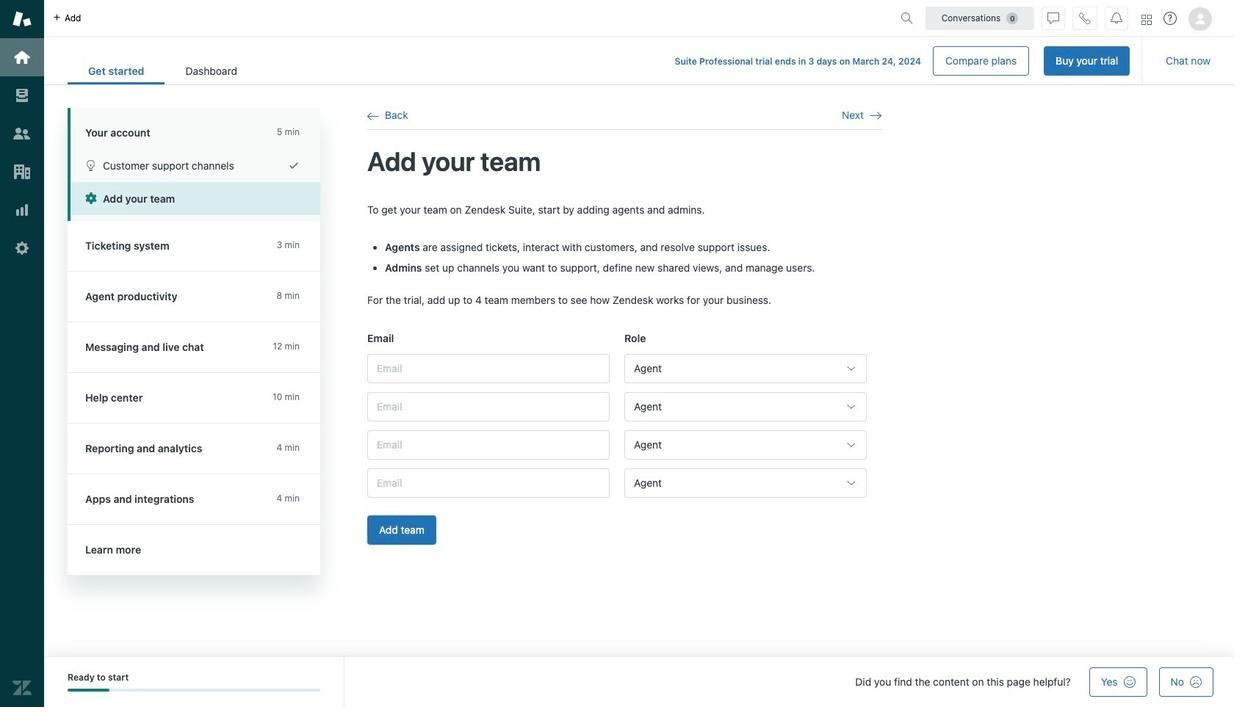 Task type: vqa. For each thing, say whether or not it's contained in the screenshot.
Admin icon
yes



Task type: locate. For each thing, give the bounding box(es) containing it.
tab
[[165, 57, 258, 84]]

main element
[[0, 0, 44, 707]]

zendesk image
[[12, 679, 32, 698]]

progress bar image
[[68, 689, 110, 692]]

footer
[[44, 657, 1234, 707]]

Email field
[[367, 354, 610, 384], [367, 392, 610, 422], [367, 431, 610, 460], [367, 469, 610, 498]]

content-title region
[[367, 145, 881, 179]]

progress-bar progress bar
[[68, 689, 320, 692]]

region
[[367, 202, 881, 563]]

tab list
[[68, 57, 258, 84]]

customers image
[[12, 124, 32, 143]]

heading
[[68, 108, 320, 149]]

admin image
[[12, 239, 32, 258]]

3 email field from the top
[[367, 431, 610, 460]]



Task type: describe. For each thing, give the bounding box(es) containing it.
March 24, 2024 text field
[[852, 56, 921, 67]]

reporting image
[[12, 201, 32, 220]]

4 email field from the top
[[367, 469, 610, 498]]

zendesk support image
[[12, 10, 32, 29]]

get started image
[[12, 48, 32, 67]]

notifications image
[[1111, 12, 1122, 24]]

get help image
[[1164, 12, 1177, 25]]

views image
[[12, 86, 32, 105]]

button displays agent's chat status as invisible. image
[[1047, 12, 1059, 24]]

organizations image
[[12, 162, 32, 181]]

1 email field from the top
[[367, 354, 610, 384]]

2 email field from the top
[[367, 392, 610, 422]]

zendesk products image
[[1141, 14, 1152, 25]]



